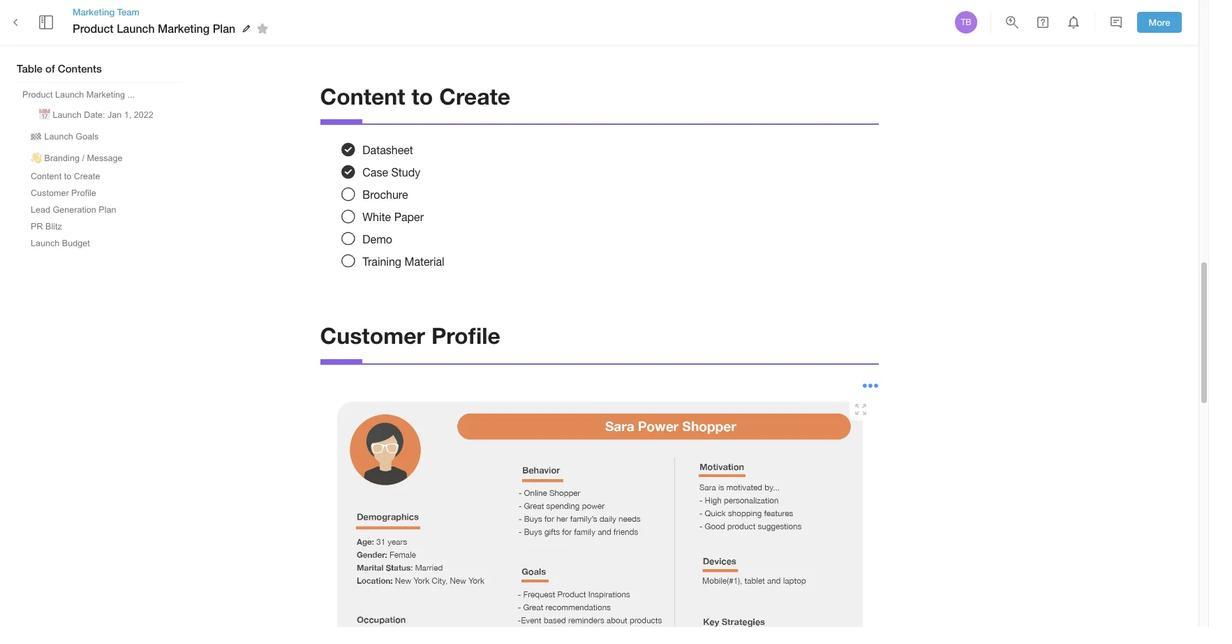 Task type: describe. For each thing, give the bounding box(es) containing it.
product for product launch marketing plan
[[73, 22, 114, 35]]

date:
[[84, 110, 105, 120]]

launch budget button
[[25, 236, 96, 251]]

📅 launch date: jan 1, 2022 button
[[34, 104, 159, 124]]

contents
[[58, 62, 102, 75]]

customer profile
[[320, 323, 501, 349]]

customer profile button
[[25, 186, 102, 201]]

launch for 🏁 launch goals
[[44, 132, 73, 142]]

case
[[363, 166, 388, 179]]

training
[[363, 255, 401, 268]]

tb
[[961, 17, 972, 27]]

brochure
[[363, 188, 408, 201]]

launch for 📅 launch date: jan 1, 2022
[[53, 110, 82, 120]]

/
[[82, 154, 84, 163]]

👋 branding / message button
[[25, 147, 128, 168]]

marketing team
[[73, 6, 140, 17]]

tb button
[[953, 9, 980, 36]]

🏁 launch goals button
[[25, 126, 104, 146]]

content to create button
[[25, 169, 106, 184]]

🏁 launch goals
[[31, 132, 99, 142]]

more
[[1149, 16, 1170, 28]]

demo
[[363, 233, 392, 246]]

budget
[[62, 239, 90, 249]]

plan inside content to create customer profile lead generation plan pr blitz launch budget
[[99, 205, 116, 215]]

0 vertical spatial plan
[[213, 22, 235, 35]]

goals
[[76, 132, 99, 142]]

more button
[[1137, 12, 1182, 33]]

lead
[[31, 205, 50, 215]]

table
[[17, 62, 42, 75]]

blitz
[[45, 222, 62, 232]]

case study
[[363, 166, 421, 179]]

lead generation plan button
[[25, 202, 122, 218]]

👋 branding / message
[[31, 154, 123, 163]]

message
[[87, 154, 123, 163]]

marketing for product launch marketing ...
[[86, 90, 125, 100]]

content for content to create customer profile lead generation plan pr blitz launch budget
[[31, 172, 62, 182]]



Task type: vqa. For each thing, say whether or not it's contained in the screenshot.
To within the Content to Create Customer Profile Lead Generation Plan PR Blitz Launch Budget
yes



Task type: locate. For each thing, give the bounding box(es) containing it.
plan down marketing team link
[[213, 22, 235, 35]]

launch for product launch marketing ...
[[55, 90, 84, 100]]

to up datasheet
[[412, 83, 433, 109]]

content up datasheet
[[320, 83, 405, 109]]

jan
[[107, 110, 122, 120]]

pr blitz button
[[25, 219, 68, 235]]

to
[[412, 83, 433, 109], [64, 172, 71, 182]]

0 vertical spatial product
[[73, 22, 114, 35]]

🏁
[[31, 132, 42, 142]]

👋
[[31, 154, 42, 163]]

launch inside content to create customer profile lead generation plan pr blitz launch budget
[[31, 239, 60, 249]]

material
[[405, 255, 445, 268]]

1 vertical spatial profile
[[431, 323, 501, 349]]

1 horizontal spatial plan
[[213, 22, 235, 35]]

launch
[[117, 22, 155, 35], [55, 90, 84, 100], [53, 110, 82, 120], [44, 132, 73, 142], [31, 239, 60, 249]]

marketing team link
[[73, 6, 273, 18]]

0 vertical spatial content
[[320, 83, 405, 109]]

plan
[[213, 22, 235, 35], [99, 205, 116, 215]]

launch inside 🏁 launch goals button
[[44, 132, 73, 142]]

1 horizontal spatial profile
[[431, 323, 501, 349]]

to for content to create
[[412, 83, 433, 109]]

launch down pr blitz button
[[31, 239, 60, 249]]

create for content to create
[[439, 83, 511, 109]]

1 horizontal spatial customer
[[320, 323, 425, 349]]

training material
[[363, 255, 445, 268]]

content to create customer profile lead generation plan pr blitz launch budget
[[31, 172, 116, 249]]

marketing down marketing team link
[[158, 22, 210, 35]]

marketing
[[73, 6, 115, 17], [158, 22, 210, 35], [86, 90, 125, 100]]

launch inside product launch marketing ... button
[[55, 90, 84, 100]]

product for product launch marketing ...
[[22, 90, 53, 100]]

product launch marketing plan
[[73, 22, 235, 35]]

1 vertical spatial create
[[74, 172, 100, 182]]

content
[[320, 83, 405, 109], [31, 172, 62, 182]]

0 vertical spatial to
[[412, 83, 433, 109]]

1 horizontal spatial product
[[73, 22, 114, 35]]

profile
[[71, 189, 96, 198], [431, 323, 501, 349]]

paper
[[394, 211, 424, 223]]

branding
[[44, 154, 80, 163]]

0 horizontal spatial product
[[22, 90, 53, 100]]

content inside content to create customer profile lead generation plan pr blitz launch budget
[[31, 172, 62, 182]]

content for content to create
[[320, 83, 405, 109]]

marketing inside button
[[86, 90, 125, 100]]

0 vertical spatial create
[[439, 83, 511, 109]]

product inside product launch marketing ... button
[[22, 90, 53, 100]]

2022
[[134, 110, 153, 120]]

1 vertical spatial product
[[22, 90, 53, 100]]

launch inside 📅 launch date: jan 1, 2022 button
[[53, 110, 82, 120]]

0 horizontal spatial profile
[[71, 189, 96, 198]]

customer
[[31, 189, 69, 198], [320, 323, 425, 349]]

0 vertical spatial customer
[[31, 189, 69, 198]]

create for content to create customer profile lead generation plan pr blitz launch budget
[[74, 172, 100, 182]]

0 horizontal spatial content
[[31, 172, 62, 182]]

table of contents
[[17, 62, 102, 75]]

product down "marketing team"
[[73, 22, 114, 35]]

create inside content to create customer profile lead generation plan pr blitz launch budget
[[74, 172, 100, 182]]

1 vertical spatial plan
[[99, 205, 116, 215]]

launch down table of contents at the left top
[[55, 90, 84, 100]]

team
[[117, 6, 140, 17]]

white paper
[[363, 211, 424, 223]]

...
[[127, 90, 135, 100]]

marketing left team
[[73, 6, 115, 17]]

profile inside content to create customer profile lead generation plan pr blitz launch budget
[[71, 189, 96, 198]]

0 horizontal spatial plan
[[99, 205, 116, 215]]

marketing for product launch marketing plan
[[158, 22, 210, 35]]

📅
[[39, 110, 50, 120]]

launch up branding
[[44, 132, 73, 142]]

to up customer profile button
[[64, 172, 71, 182]]

customer inside content to create customer profile lead generation plan pr blitz launch budget
[[31, 189, 69, 198]]

launch for product launch marketing plan
[[117, 22, 155, 35]]

2 vertical spatial marketing
[[86, 90, 125, 100]]

plan right generation
[[99, 205, 116, 215]]

content down 👋
[[31, 172, 62, 182]]

product launch marketing ... button
[[17, 87, 140, 103]]

0 horizontal spatial customer
[[31, 189, 69, 198]]

product launch marketing ...
[[22, 90, 135, 100]]

generation
[[53, 205, 96, 215]]

1 vertical spatial marketing
[[158, 22, 210, 35]]

launch up 🏁 launch goals button
[[53, 110, 82, 120]]

study
[[391, 166, 421, 179]]

content to create
[[320, 83, 511, 109]]

to inside content to create customer profile lead generation plan pr blitz launch budget
[[64, 172, 71, 182]]

to for content to create customer profile lead generation plan pr blitz launch budget
[[64, 172, 71, 182]]

0 horizontal spatial create
[[74, 172, 100, 182]]

launch down team
[[117, 22, 155, 35]]

product up "📅"
[[22, 90, 53, 100]]

white
[[363, 211, 391, 223]]

1,
[[124, 110, 131, 120]]

1 horizontal spatial create
[[439, 83, 511, 109]]

1 horizontal spatial to
[[412, 83, 433, 109]]

of
[[45, 62, 55, 75]]

create
[[439, 83, 511, 109], [74, 172, 100, 182]]

0 vertical spatial profile
[[71, 189, 96, 198]]

marketing up 📅 launch date: jan 1, 2022 button
[[86, 90, 125, 100]]

product
[[73, 22, 114, 35], [22, 90, 53, 100]]

0 vertical spatial marketing
[[73, 6, 115, 17]]

pr
[[31, 222, 43, 232]]

1 horizontal spatial content
[[320, 83, 405, 109]]

1 vertical spatial content
[[31, 172, 62, 182]]

1 vertical spatial customer
[[320, 323, 425, 349]]

1 vertical spatial to
[[64, 172, 71, 182]]

datasheet
[[363, 144, 413, 156]]

0 horizontal spatial to
[[64, 172, 71, 182]]

📅 launch date: jan 1, 2022
[[39, 110, 153, 120]]



